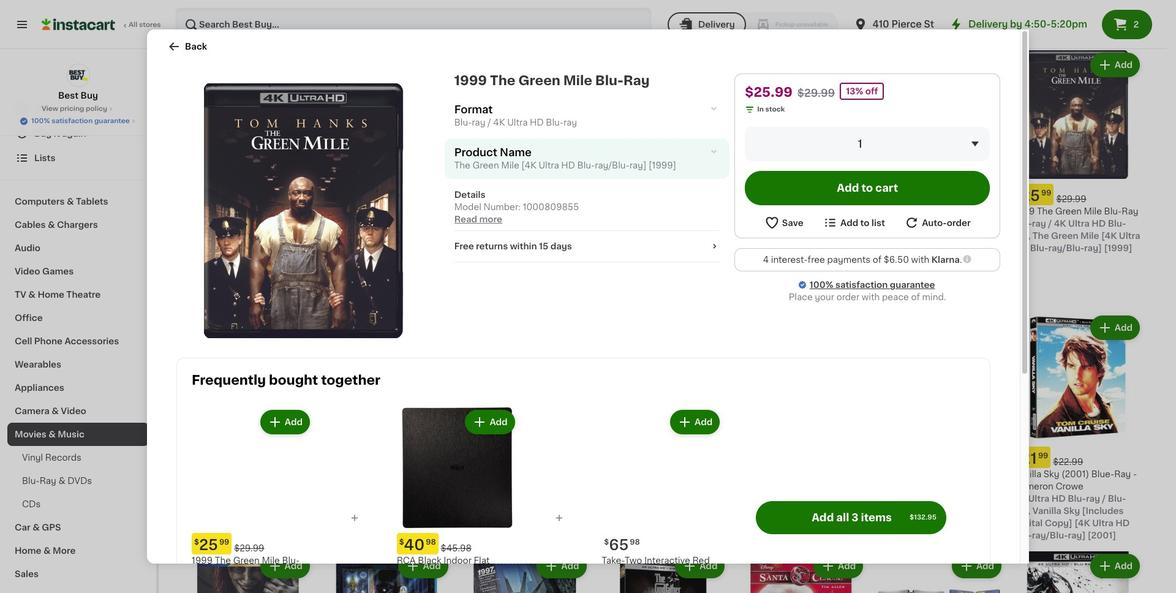Task type: describe. For each thing, give the bounding box(es) containing it.
frequently bought together
[[192, 374, 381, 387]]

ray up product name the green mile [4k ultra hd blu-ray/blu-ray] [1999]
[[564, 118, 577, 127]]

ray] inside midnight run (1988) 4k ultra hd blu-ray - martin brest - shout! factory 4k ultra hd blu-ray / blu- ray, midnight run [4k ultra hd blu-ray/blu-ray] [1988]
[[531, 531, 549, 540]]

computers
[[15, 197, 65, 206]]

ray, inside '4k ultra hd blu-ray / blu- ray, army of darkness [4k ultra hd blu-ray/blu-ray] [1992], 2 total options'
[[461, 256, 477, 265]]

98 for 40
[[426, 539, 436, 546]]

with
[[341, 482, 361, 491]]

99 inside $ 21 99
[[1039, 452, 1049, 459]]

wearables
[[15, 360, 61, 369]]

(2001)
[[1062, 470, 1090, 478]]

all
[[129, 21, 137, 28]]

[2022],
[[396, 268, 428, 277]]

total inside avatar (2009) 4k ultra hd, blu-ray & digital - james cameron 4k ultra hd blu-ray / blu- ray, avatar [includes digital copy] [4k ultra hd blu- ray/blu-ray] [2009], 2 total options
[[282, 280, 302, 289]]

2 26 from the left
[[468, 189, 487, 203]]

days
[[551, 242, 572, 251]]

car
[[15, 523, 30, 532]]

options inside bullet train (2022) blu-ray - sony pictures blu-ray / 4k ultra hd blu- ray, bullet train [includes digital copy] [4k ultra hd blu-ray/blu-ray] [2022], 2 total options
[[345, 280, 378, 289]]

dead
[[602, 569, 625, 577]]

1 vertical spatial creepshow
[[894, 256, 945, 265]]

- right brest
[[571, 482, 575, 491]]

1 horizontal spatial run
[[521, 519, 538, 527]]

camera
[[15, 407, 50, 415]]

ray] inside $ 25 99 $29.99 65 digital copy 4k ultra hd (2023) blu-ray blu-ray / 4k ultra hd blu- ray, 65 [includes digital copy] [4k ultra hd blu- ray/blu-ray] [2023], 2 total options
[[773, 268, 791, 277]]

ray/blu- inside midnight run (1988) 4k ultra hd blu-ray - martin brest - shout! factory 4k ultra hd blu-ray / blu- ray, midnight run [4k ultra hd blu-ray/blu-ray] [1988]
[[495, 531, 531, 540]]

blu-ray / 4k ultra hd blu- ray, scream 2 [includes digital copy] [4k ultra hd blu-ray/blu-ray] [1997] button
[[876, 313, 1004, 541]]

sales link
[[7, 563, 149, 586]]

$ for the's $25.99 original price: $29.99 element
[[1017, 189, 1022, 197]]

mile for 1999 the green mile blu- ray
[[262, 556, 280, 565]]

2 inside $ 25 99 $29.99 65 digital copy 4k ultra hd (2023) blu-ray blu-ray / 4k ultra hd blu- ray, 65 [includes digital copy] [4k ultra hd blu- ray/blu-ray] [2023], 2 total options
[[827, 268, 833, 277]]

[4k inside bullet train (2022) blu-ray - sony pictures blu-ray / 4k ultra hd blu- ray, bullet train [includes digital copy] [4k ultra hd blu-ray/blu-ray] [2022], 2 total options
[[383, 256, 399, 265]]

1 inside button
[[737, 18, 741, 26]]

read
[[454, 215, 477, 224]]

ray up shout!
[[974, 207, 988, 216]]

0 horizontal spatial with
[[862, 293, 880, 302]]

$24.99 original price: $34.99 element
[[322, 446, 451, 468]]

- left martin
[[510, 482, 514, 491]]

ray] inside 4k ultra hd blu-ray, planet earth ii [4k ultra hd blu-ray] [3 discs]
[[431, 18, 449, 26]]

digital inside blu-ray / 4k ultra hd blu- ray, scream 2 [includes digital copy] [4k ultra hd blu-ray/blu-ray] [1997]
[[876, 519, 905, 527]]

ray inside $ 25 99 $29.99 65 digital copy 4k ultra hd (2023) blu-ray blu-ray / 4k ultra hd blu- ray, 65 [includes digital copy] [4k ultra hd blu- ray/blu-ray] [2023], 2 total options
[[756, 231, 770, 240]]

99 up 1999 the green mile blu-ray blu-ray / 4k ultra hd blu- ray, the green mile [4k ultra hd blu-ray/blu-ray] [1999]
[[1042, 189, 1052, 197]]

ray left martin
[[494, 482, 508, 491]]

cds link
[[7, 493, 149, 516]]

1 horizontal spatial 100% satisfaction guarantee
[[810, 281, 935, 289]]

$26.99 original price: $34.99 element for bullet train (2022) blu-ray - sony pictures
[[322, 184, 451, 205]]

universal
[[737, 494, 777, 503]]

1 vertical spatial 100%
[[810, 281, 834, 289]]

4k inside 4k ultra hd blu-ray, planet earth ii [4k ultra hd blu-ray] [3 discs]
[[322, 5, 334, 14]]

2 1 each from the top
[[737, 507, 765, 515]]

ray inside blu-ray & dvds link
[[40, 477, 56, 485]]

alien
[[322, 470, 344, 478]]

of left $6.50
[[873, 256, 882, 264]]

mile for 1999 the green mile blu-ray
[[564, 74, 593, 87]]

pricing
[[60, 105, 84, 112]]

ray inside alien 6-film collection blu- ray with digital copy
[[322, 482, 339, 491]]

/ inside blu-ray / 4k ultra hd blu- ray, scream 2 [includes digital copy] [4k ultra hd blu-ray/blu-ray] [1997]
[[910, 494, 914, 503]]

0 vertical spatial home
[[38, 290, 64, 299]]

darkness inside '4k ultra hd blu-ray / blu- ray, army of darkness [4k ultra hd blu-ray/blu-ray] [1992], 2 total options'
[[516, 256, 558, 265]]

entertainment
[[737, 507, 799, 515]]

ray] inside bullet train (2022) blu-ray - sony pictures blu-ray / 4k ultra hd blu- ray, bullet train [includes digital copy] [4k ultra hd blu-ray/blu-ray] [2022], 2 total options
[[376, 268, 394, 277]]

earth
[[322, 18, 346, 26]]

$ 21 99
[[1017, 451, 1049, 465]]

it
[[54, 129, 60, 138]]

- inside bullet train (2022) blu-ray - sony pictures blu-ray / 4k ultra hd blu- ray, bullet train [includes digital copy] [4k ultra hd blu-ray/blu-ray] [2022], 2 total options
[[436, 207, 440, 216]]

copy] inside bullet train (2022) blu-ray - sony pictures blu-ray / 4k ultra hd blu- ray, bullet train [includes digital copy] [4k ultra hd blu-ray/blu-ray] [2022], 2 total options
[[353, 256, 381, 265]]

1 field
[[745, 127, 990, 161]]

0 vertical spatial midnight
[[461, 470, 499, 478]]

1999 the green mile blu-ray
[[454, 74, 650, 87]]

4 interest-free payments of $6.50 with klarna .
[[763, 256, 962, 264]]

4k inside 1999 the green mile blu-ray blu-ray / 4k ultra hd blu- ray, the green mile [4k ultra hd blu-ray/blu-ray] [1999]
[[1054, 219, 1067, 228]]

2 button
[[1102, 10, 1153, 39]]

0 vertical spatial 4
[[763, 256, 769, 264]]

29 99
[[191, 189, 222, 203]]

0 vertical spatial video
[[15, 267, 40, 276]]

$132.95
[[910, 514, 937, 521]]

1000809855
[[523, 203, 579, 211]]

[4k inside avatar (2009) 4k ultra hd, blu-ray & digital - james cameron 4k ultra hd blu-ray / blu- ray, avatar [includes digital copy] [4k ultra hd blu- ray/blu-ray] [2009], 2 total options
[[214, 268, 229, 277]]

jurassic
[[737, 470, 773, 478]]

free
[[454, 242, 474, 251]]

vinyl
[[22, 453, 43, 462]]

camera & video link
[[7, 400, 149, 423]]

ray inside 1999 the green mile blu-ray blu-ray / 4k ultra hd blu- ray, the green mile [4k ultra hd blu-ray/blu-ray] [1999]
[[1032, 219, 1047, 228]]

(2023)
[[737, 219, 766, 228]]

within
[[510, 242, 537, 251]]

$26.99 original price: $34.99 element for army of darkness collector's edition 4k ultra hd + blu-ray 1992 - sam raimi - shout factory
[[461, 184, 589, 205]]

ray inside '4k ultra hd blu-ray / blu- ray, army of darkness [4k ultra hd blu-ray/blu-ray] [1992], 2 total options'
[[533, 244, 547, 252]]

ray] inside avatar (2009) 4k ultra hd, blu-ray & digital - james cameron 4k ultra hd blu-ray / blu- ray, avatar [includes digital copy] [4k ultra hd blu- ray/blu-ray] [2009], 2 total options
[[220, 280, 238, 289]]

ultra inside the army of darkness collector's edition 4k ultra hd + blu-ray 1992 - sam raimi - shout factory
[[507, 219, 527, 228]]

$ for $25.99 original price: $28.99 element
[[463, 452, 468, 459]]

1 vertical spatial vanilla
[[1033, 507, 1062, 515]]

1 vertical spatial satisfaction
[[836, 281, 888, 289]]

returns
[[476, 242, 508, 251]]

$25.99 original price: $33.99 element
[[599, 184, 728, 205]]

26 for 26
[[330, 189, 349, 203]]

1 horizontal spatial buy
[[81, 91, 98, 100]]

$29.99 up 1999 the green mile blu- ray
[[234, 544, 264, 553]]

product group containing 65
[[602, 407, 723, 593]]

ray down martin
[[533, 507, 547, 515]]

interactive
[[645, 556, 690, 565]]

410 pierce st button
[[853, 7, 935, 42]]

25 inside $ 25 99 $29.99 65 digital copy 4k ultra hd (2023) blu-ray blu-ray / 4k ultra hd blu- ray, 65 [includes digital copy] [4k ultra hd blu- ray/blu-ray] [2023], 2 total options
[[745, 189, 764, 203]]

$29.99 up 1999 the green mile blu-ray blu-ray / 4k ultra hd blu- ray, the green mile [4k ultra hd blu-ray/blu-ray] [1999]
[[1057, 195, 1087, 203]]

ray] inside 1999 the green mile blu-ray blu-ray / 4k ultra hd blu- ray, the green mile [4k ultra hd blu-ray/blu-ray] [1999]
[[1085, 244, 1102, 252]]

copy] inside $ 25 99 $29.99 65 digital copy 4k ultra hd (2023) blu-ray blu-ray / 4k ultra hd blu- ray, 65 [includes digital copy] [4k ultra hd blu- ray/blu-ray] [2023], 2 total options
[[737, 256, 765, 265]]

delivery by 4:50-5:20pm
[[969, 20, 1088, 29]]

copy inside alien 6-film collection blu- ray with digital copy
[[393, 482, 416, 491]]

total inside '4k ultra hd blu-ray / blu- ray, army of darkness [4k ultra hd blu-ray/blu-ray] [1992], 2 total options'
[[501, 280, 521, 289]]

4k inside '4k ultra hd blu-ray / blu- ray, army of darkness [4k ultra hd blu-ray/blu-ray] [1992], 2 total options'
[[461, 244, 473, 252]]

copy] inside vanilla sky (2001) blue-ray - cameron crowe 4k ultra hd blu-ray / blu- ray, vanilla sky [includes digital copy] [4k ultra hd blu-ray/blu-ray] [2001]
[[1045, 519, 1073, 527]]

/ inside midnight run (1988) 4k ultra hd blu-ray - martin brest - shout! factory 4k ultra hd blu-ray / blu- ray, midnight run [4k ultra hd blu-ray/blu-ray] [1988]
[[549, 507, 553, 515]]

film
[[355, 470, 373, 478]]

26 for creepshow (1982) blu-ray - george a. romero - shout! factory
[[883, 189, 902, 203]]

ray/blu- inside $ 25 99 $29.99 65 digital copy 4k ultra hd (2023) blu-ray blu-ray / 4k ultra hd blu- ray, 65 [includes digital copy] [4k ultra hd blu- ray/blu-ray] [2023], 2 total options
[[737, 268, 773, 277]]

410
[[873, 20, 890, 29]]

0 vertical spatial creepshow
[[876, 207, 925, 216]]

4k inside blu-ray / 4k ultra hd blu- ray, scream 2 [includes digital copy] [4k ultra hd blu-ray/blu-ray] [1997]
[[916, 494, 928, 503]]

2 inside avatar (2009) 4k ultra hd, blu-ray & digital - james cameron 4k ultra hd blu-ray / blu- ray, avatar [includes digital copy] [4k ultra hd blu- ray/blu-ray] [2009], 2 total options
[[274, 280, 280, 289]]

99 inside $ 26 99 $28.99 creepshow (1982) blu-ray - george a. romero - shout! factory 4k ultra hd blu-ray / blu- ray, creepshow [4k ultra hd blu-ray/blu-ray] [1982]
[[904, 189, 914, 197]]

home & more
[[15, 547, 76, 555]]

save button
[[765, 215, 804, 230]]

1 vertical spatial order
[[837, 293, 860, 302]]

collection for universal
[[737, 482, 782, 491]]

29
[[191, 189, 210, 203]]

vinyl records
[[22, 453, 81, 462]]

your
[[815, 293, 835, 302]]

4k ultra hd blu-ray / blu- ray, army of darkness [4k ultra hd blu-ray/blu-ray] [1992], 2 total options
[[461, 244, 576, 289]]

$ 65 98
[[604, 538, 640, 552]]

& left dvds
[[58, 477, 65, 485]]

flat
[[474, 556, 490, 565]]

add inside add to cart button
[[837, 183, 859, 193]]

shop link
[[7, 97, 149, 121]]

1 vertical spatial train
[[369, 244, 390, 252]]

view
[[42, 105, 58, 112]]

shout!
[[963, 219, 998, 228]]

audio
[[15, 244, 40, 252]]

25 for midnight run (1988) 4k ultra hd blu-ray - martin brest - shout! factory
[[468, 451, 487, 465]]

1 inside field
[[858, 139, 863, 149]]

again
[[62, 129, 86, 138]]

collector's
[[539, 207, 586, 216]]

midnight run (1988) 4k ultra hd blu-ray - martin brest - shout! factory 4k ultra hd blu-ray / blu- ray, midnight run [4k ultra hd blu-ray/blu-ray] [1988]
[[461, 470, 584, 540]]

ray/blu- inside 1999 the green mile blu-ray blu-ray / 4k ultra hd blu- ray, the green mile [4k ultra hd blu-ray/blu-ray] [1999]
[[1049, 244, 1085, 252]]

off
[[866, 87, 878, 96]]

[includes inside vanilla sky (2001) blue-ray - cameron crowe 4k ultra hd blu-ray / blu- ray, vanilla sky [includes digital copy] [4k ultra hd blu-ray/blu-ray] [2001]
[[1083, 507, 1124, 515]]

vanilla sky (2001) blue-ray - cameron crowe 4k ultra hd blu-ray / blu- ray, vanilla sky [includes digital copy] [4k ultra hd blu-ray/blu-ray] [2001]
[[1014, 470, 1137, 540]]

0 horizontal spatial $25.99 original price: $29.99 element
[[192, 533, 313, 555]]

- inside vanilla sky (2001) blue-ray - cameron crowe 4k ultra hd blu-ray / blu- ray, vanilla sky [includes digital copy] [4k ultra hd blu-ray/blu-ray] [2001]
[[1134, 470, 1137, 478]]

/ inside 1999 the green mile blu-ray blu-ray / 4k ultra hd blu- ray, the green mile [4k ultra hd blu-ray/blu-ray] [1999]
[[1049, 219, 1052, 228]]

view pricing policy
[[42, 105, 107, 112]]

0 vertical spatial vanilla
[[1014, 470, 1042, 478]]

ray, inside bullet train (2022) blu-ray - sony pictures blu-ray / 4k ultra hd blu- ray, bullet train [includes digital copy] [4k ultra hd blu-ray/blu-ray] [2022], 2 total options
[[322, 244, 339, 252]]

ray] inside '4k ultra hd blu-ray / blu- ray, army of darkness [4k ultra hd blu-ray/blu-ray] [1992], 2 total options'
[[554, 268, 572, 277]]

a.
[[910, 219, 919, 228]]

[4k inside midnight run (1988) 4k ultra hd blu-ray - martin brest - shout! factory 4k ultra hd blu-ray / blu- ray, midnight run [4k ultra hd blu-ray/blu-ray] [1988]
[[541, 519, 556, 527]]

army inside the army of darkness collector's edition 4k ultra hd + blu-ray 1992 - sam raimi - shout factory
[[461, 207, 484, 216]]

romero
[[921, 219, 955, 228]]

0 vertical spatial avatar
[[184, 207, 211, 216]]

$34.99 for army of darkness collector's edition 4k ultra hd + blu-ray 1992 - sam raimi - shout factory
[[503, 195, 534, 203]]

george
[[876, 219, 908, 228]]

ray inside the jurassic world ultimate collection (2022) blu-ray - universal pictures home entertainment
[[832, 482, 846, 491]]

army inside '4k ultra hd blu-ray / blu- ray, army of darkness [4k ultra hd blu-ray/blu-ray] [1992], 2 total options'
[[479, 256, 503, 265]]

game
[[661, 581, 687, 589]]

25 for 1999 the green mile blu-ray
[[1022, 189, 1041, 203]]

& for tablets
[[67, 197, 74, 206]]

$ for $21.99 original price: $22.99 'element'
[[1017, 452, 1022, 459]]

back button
[[167, 39, 207, 54]]

home inside the jurassic world ultimate collection (2022) blu-ray - universal pictures home entertainment
[[817, 494, 843, 503]]

1999 for 1999 the green mile blu- ray
[[192, 556, 213, 565]]

& for music
[[49, 430, 56, 439]]

service type group
[[668, 12, 839, 37]]

product group containing alien 6-film collection blu- ray with digital copy
[[322, 313, 451, 492]]

1999 for 1999 the green mile blu-ray blu-ray / 4k ultra hd blu- ray, the green mile [4k ultra hd blu-ray/blu-ray] [1999]
[[1014, 207, 1035, 216]]

format
[[454, 105, 493, 115]]

[4k inside vanilla sky (2001) blue-ray - cameron crowe 4k ultra hd blu-ray / blu- ray, vanilla sky [includes digital copy] [4k ultra hd blu-ray/blu-ray] [2001]
[[1075, 519, 1091, 527]]

music
[[58, 430, 84, 439]]

redemption
[[627, 569, 681, 577]]

0 horizontal spatial $28.99
[[503, 457, 534, 466]]

$25.99 $29.99
[[745, 86, 835, 99]]

100% satisfaction guarantee inside button
[[31, 118, 130, 124]]

sales
[[15, 570, 39, 578]]

2 inside bullet train (2022) blu-ray - sony pictures blu-ray / 4k ultra hd blu- ray, bullet train [includes digital copy] [4k ultra hd blu-ray/blu-ray] [2022], 2 total options
[[430, 268, 436, 277]]

shop
[[34, 105, 57, 113]]

99 up 1999 the green mile blu- ray
[[219, 539, 229, 546]]

green for 1999 the green mile blu-ray blu-ray / 4k ultra hd blu- ray, the green mile [4k ultra hd blu-ray/blu-ray] [1999]
[[1056, 207, 1082, 216]]

& for gps
[[33, 523, 40, 532]]

1 vertical spatial midnight
[[479, 519, 519, 527]]

appliances
[[15, 384, 64, 392]]

$40.98 original price: $45.98 element
[[397, 533, 518, 555]]

1999 the green mile blu-ray image
[[176, 83, 431, 338]]

bullet train (2022) blu-ray - sony pictures blu-ray / 4k ultra hd blu- ray, bullet train [includes digital copy] [4k ultra hd blu-ray/blu-ray] [2022], 2 total options
[[322, 207, 440, 289]]

$26.99 original price: $28.99 element
[[876, 184, 1004, 205]]

/ inside $ 25 99 $29.99 65 digital copy 4k ultra hd (2023) blu-ray blu-ray / 4k ultra hd blu- ray, 65 [includes digital copy] [4k ultra hd blu- ray/blu-ray] [2023], 2 total options
[[772, 231, 776, 240]]

- up shout!
[[990, 207, 994, 216]]

[4k inside 1999 the green mile blu-ray blu-ray / 4k ultra hd blu- ray, the green mile [4k ultra hd blu-ray/blu-ray] [1999]
[[1102, 231, 1117, 240]]

lists
[[34, 154, 55, 162]]

/ inside format blu-ray / 4k ultra hd blu-ray
[[488, 118, 491, 127]]

the for 1999 the green mile blu-ray
[[490, 74, 516, 87]]

more
[[53, 547, 76, 555]]

1999 the green mile blu- ray
[[192, 556, 300, 577]]

ray/blu- inside '4k ultra hd blu-ray / blu- ray, army of darkness [4k ultra hd blu-ray/blu-ray] [1992], 2 total options'
[[518, 268, 554, 277]]

movies & music link
[[7, 423, 149, 446]]

options inside '4k ultra hd blu-ray / blu- ray, army of darkness [4k ultra hd blu-ray/blu-ray] [1992], 2 total options'
[[523, 280, 557, 289]]

ray up .
[[948, 244, 962, 252]]

each inside button
[[743, 18, 765, 26]]

1992
[[461, 231, 481, 240]]

- right romero
[[957, 219, 961, 228]]

buy it again link
[[7, 121, 149, 146]]

by
[[1011, 20, 1023, 29]]

take-
[[602, 556, 625, 565]]

2 vertical spatial 1
[[737, 507, 741, 515]]

product name the green mile [4k ultra hd blu-ray/blu-ray] [1999]
[[454, 148, 676, 170]]

[4k inside $ 26 99 $28.99 creepshow (1982) blu-ray - george a. romero - shout! factory 4k ultra hd blu-ray / blu- ray, creepshow [4k ultra hd blu-ray/blu-ray] [1982]
[[947, 256, 963, 265]]

99 inside the 29 99
[[212, 189, 222, 197]]

$29.99 inside $ 25 99 $29.99 65 digital copy 4k ultra hd (2023) blu-ray blu-ray / 4k ultra hd blu- ray, 65 [includes digital copy] [4k ultra hd blu- ray/blu-ray] [2023], 2 total options
[[780, 195, 810, 203]]

cables & chargers link
[[7, 213, 149, 237]]

/ inside bullet train (2022) blu-ray - sony pictures blu-ray / 4k ultra hd blu- ray, bullet train [includes digital copy] [4k ultra hd blu-ray/blu-ray] [2022], 2 total options
[[357, 231, 360, 240]]

total inside $ 25 99 $29.99 65 digital copy 4k ultra hd (2023) blu-ray blu-ray / 4k ultra hd blu- ray, 65 [includes digital copy] [4k ultra hd blu- ray/blu-ray] [2023], 2 total options
[[835, 268, 855, 277]]

1 vertical spatial video
[[61, 407, 86, 415]]

[4k inside $ 25 99 $29.99 65 digital copy 4k ultra hd (2023) blu-ray blu-ray / 4k ultra hd blu- ray, 65 [includes digital copy] [4k ultra hd blu- ray/blu-ray] [2023], 2 total options
[[767, 256, 783, 265]]

blu- inside product name the green mile [4k ultra hd blu-ray/blu-ray] [1999]
[[578, 161, 595, 170]]

410 pierce st
[[873, 20, 935, 29]]



Task type: vqa. For each thing, say whether or not it's contained in the screenshot.
the middle 1
yes



Task type: locate. For each thing, give the bounding box(es) containing it.
1 horizontal spatial 100%
[[810, 281, 834, 289]]

sky down $22.99
[[1044, 470, 1060, 478]]

0 horizontal spatial video
[[15, 267, 40, 276]]

vanilla down the 21
[[1014, 470, 1042, 478]]

0 vertical spatial 65
[[737, 207, 749, 216]]

pictures down world
[[779, 494, 815, 503]]

1 vertical spatial [1999]
[[1104, 244, 1133, 252]]

planet
[[413, 5, 441, 14]]

4k inside the army of darkness collector's edition 4k ultra hd + blu-ray 1992 - sam raimi - shout factory
[[493, 219, 505, 228]]

blu- inside the jurassic world ultimate collection (2022) blu-ray - universal pictures home entertainment
[[814, 482, 832, 491]]

& right "camera"
[[52, 407, 59, 415]]

25 up 1999 the green mile blu-ray blu-ray / 4k ultra hd blu- ray, the green mile [4k ultra hd blu-ray/blu-ray] [1999]
[[1022, 189, 1041, 203]]

$29.99 left 13%
[[798, 88, 835, 98]]

[2009],
[[240, 280, 272, 289]]

99 up shout!
[[488, 452, 498, 459]]

25 for 1999 the green mile blu- ray
[[199, 538, 218, 552]]

satisfaction down pricing
[[52, 118, 93, 124]]

digital inside bullet train (2022) blu-ray - sony pictures blu-ray / 4k ultra hd blu- ray, bullet train [includes digital copy] [4k ultra hd blu-ray/blu-ray] [2022], 2 total options
[[322, 256, 351, 265]]

1 horizontal spatial guarantee
[[890, 281, 935, 289]]

ray/blu- inside product name the green mile [4k ultra hd blu-ray/blu-ray] [1999]
[[595, 161, 630, 170]]

ray down (2023)
[[756, 231, 770, 240]]

delivery by 4:50-5:20pm link
[[949, 17, 1088, 32]]

of down free returns within 15 days
[[505, 256, 514, 265]]

$29.99 original price: $31.99 element
[[184, 184, 312, 205]]

[includes inside bullet train (2022) blu-ray - sony pictures blu-ray / 4k ultra hd blu- ray, bullet train [includes digital copy] [4k ultra hd blu-ray/blu-ray] [2022], 2 total options
[[392, 244, 434, 252]]

ray] inside product name the green mile [4k ultra hd blu-ray/blu-ray] [1999]
[[630, 161, 647, 170]]

0 horizontal spatial 4
[[653, 581, 659, 589]]

0 vertical spatial cameron
[[184, 231, 223, 240]]

1 each button
[[737, 0, 866, 28]]

/ inside $ 26 99 $28.99 creepshow (1982) blu-ray - george a. romero - shout! factory 4k ultra hd blu-ray / blu- ray, creepshow [4k ultra hd blu-ray/blu-ray] [1982]
[[964, 244, 968, 252]]

0 vertical spatial bullet
[[322, 207, 347, 216]]

ray, inside vanilla sky (2001) blue-ray - cameron crowe 4k ultra hd blu-ray / blu- ray, vanilla sky [includes digital copy] [4k ultra hd blu-ray/blu-ray] [2001]
[[1014, 507, 1031, 515]]

train
[[349, 207, 370, 216], [369, 244, 390, 252]]

collection down '$24.99 original price: $34.99' element in the left bottom of the page
[[375, 470, 420, 478]]

0 horizontal spatial 65
[[609, 538, 629, 552]]

number:
[[484, 203, 521, 211]]

ray down (2009)
[[201, 219, 215, 228]]

collection up universal
[[737, 482, 782, 491]]

$21.99 original price: $24.99 element
[[876, 446, 1004, 468]]

back
[[185, 42, 207, 51]]

1 horizontal spatial 4
[[763, 256, 769, 264]]

ray left read
[[420, 207, 434, 216]]

avatar down (2009)
[[202, 256, 231, 265]]

65 up (2023)
[[737, 207, 749, 216]]

hdtv
[[440, 569, 465, 577]]

1 horizontal spatial 26
[[468, 189, 487, 203]]

ray down james on the left top
[[256, 244, 270, 252]]

factory down 1992
[[461, 244, 494, 252]]

0 vertical spatial darkness
[[497, 207, 537, 216]]

0 vertical spatial [1999]
[[649, 161, 676, 170]]

order down (1982) on the top of the page
[[947, 218, 971, 227]]

alien 6-film collection blu- ray with digital copy
[[322, 470, 439, 491]]

0 vertical spatial train
[[349, 207, 370, 216]]

ray] inside vanilla sky (2001) blue-ray - cameron crowe 4k ultra hd blu-ray / blu- ray, vanilla sky [includes digital copy] [4k ultra hd blu-ray/blu-ray] [2001]
[[1068, 531, 1086, 540]]

0 vertical spatial $28.99
[[919, 195, 949, 203]]

hd,
[[281, 207, 297, 216]]

1 vertical spatial each
[[743, 507, 765, 515]]

home up sales
[[15, 547, 41, 555]]

0 horizontal spatial delivery
[[698, 20, 735, 29]]

records
[[45, 453, 81, 462]]

0 vertical spatial order
[[947, 218, 971, 227]]

65 down (2023)
[[756, 244, 768, 252]]

2 vertical spatial $ 25 99
[[194, 538, 229, 552]]

0 vertical spatial 1
[[737, 18, 741, 26]]

$34.99 up the army of darkness collector's edition 4k ultra hd + blu-ray 1992 - sam raimi - shout factory
[[503, 195, 534, 203]]

$34.99 for bullet train (2022) blu-ray - sony pictures
[[365, 195, 396, 203]]

1 horizontal spatial order
[[947, 218, 971, 227]]

0 horizontal spatial satisfaction
[[52, 118, 93, 124]]

all
[[837, 513, 850, 523]]

darkness up raimi
[[497, 207, 537, 216]]

25 up shout!
[[468, 451, 487, 465]]

2 horizontal spatial 1999
[[1014, 207, 1035, 216]]

[4k
[[356, 18, 371, 26], [522, 161, 537, 170], [1102, 231, 1117, 240], [383, 256, 399, 265], [560, 256, 576, 265], [767, 256, 783, 265], [947, 256, 963, 265], [214, 268, 229, 277], [541, 519, 556, 527], [937, 519, 952, 527], [1075, 519, 1091, 527]]

sam
[[489, 231, 508, 240]]

copy] inside blu-ray / 4k ultra hd blu- ray, scream 2 [includes digital copy] [4k ultra hd blu-ray/blu-ray] [1997]
[[907, 519, 934, 527]]

(2022) inside the jurassic world ultimate collection (2022) blu-ray - universal pictures home entertainment
[[784, 482, 812, 491]]

ray/blu- inside bullet train (2022) blu-ray - sony pictures blu-ray / 4k ultra hd blu- ray, bullet train [includes digital copy] [4k ultra hd blu-ray/blu-ray] [2022], 2 total options
[[340, 268, 376, 277]]

hd inside the army of darkness collector's edition 4k ultra hd + blu-ray 1992 - sam raimi - shout factory
[[529, 219, 543, 228]]

1 vertical spatial $ 25 99
[[463, 451, 498, 465]]

buy left it
[[34, 129, 52, 138]]

ray/blu- inside vanilla sky (2001) blue-ray - cameron crowe 4k ultra hd blu-ray / blu- ray, vanilla sky [includes digital copy] [4k ultra hd blu-ray/blu-ray] [2001]
[[1032, 531, 1068, 540]]

product group containing 21
[[1014, 313, 1143, 541]]

2 horizontal spatial 26
[[883, 189, 902, 203]]

[includes up interest- on the right of the page
[[770, 244, 811, 252]]

brest
[[546, 482, 569, 491]]

ray inside blu-ray / 4k ultra hd blu- ray, scream 2 [includes digital copy] [4k ultra hd blu-ray/blu-ray] [1997]
[[894, 494, 908, 503]]

pierce
[[892, 20, 922, 29]]

avatar down 29
[[184, 207, 211, 216]]

[includes inside blu-ray / 4k ultra hd blu- ray, scream 2 [includes digital copy] [4k ultra hd blu-ray/blu-ray] [1997]
[[938, 507, 980, 515]]

video games
[[15, 267, 74, 276]]

accessories
[[65, 337, 119, 346]]

$ inside $ 26 99
[[325, 189, 330, 197]]

1 vertical spatial $28.99
[[503, 457, 534, 466]]

1 vertical spatial 1
[[858, 139, 863, 149]]

$21.99 original price: $22.99 element
[[1014, 446, 1143, 468]]

$25.99 original price: $28.99 element
[[461, 446, 589, 468]]

1 vertical spatial to
[[861, 218, 870, 227]]

video down audio
[[15, 267, 40, 276]]

$25.99 original price: $29.99 element
[[737, 184, 866, 205], [1014, 184, 1143, 205], [192, 533, 313, 555]]

audio link
[[7, 237, 149, 260]]

sky down crowe
[[1064, 507, 1080, 515]]

army down returns
[[479, 256, 503, 265]]

of inside '4k ultra hd blu-ray / blu- ray, army of darkness [4k ultra hd blu-ray/blu-ray] [1992], 2 total options'
[[505, 256, 514, 265]]

$29.99 inside $25.99 $29.99
[[798, 88, 835, 98]]

cameron down (2009)
[[184, 231, 223, 240]]

99 right cart
[[904, 189, 914, 197]]

1 vertical spatial 4
[[653, 581, 659, 589]]

home down video games
[[38, 290, 64, 299]]

tv
[[15, 290, 26, 299]]

$ for "$26.99 original price: $28.99" element in the top of the page
[[878, 189, 883, 197]]

ray/blu- inside avatar (2009) 4k ultra hd, blu-ray & digital - james cameron 4k ultra hd blu-ray / blu- ray, avatar [includes digital copy] [4k ultra hd blu- ray/blu-ray] [2009], 2 total options
[[184, 280, 220, 289]]

[4k inside '4k ultra hd blu-ray / blu- ray, army of darkness [4k ultra hd blu-ray/blu-ray] [1992], 2 total options'
[[560, 256, 576, 265]]

ray, inside $ 25 99 $29.99 65 digital copy 4k ultra hd (2023) blu-ray blu-ray / 4k ultra hd blu- ray, 65 [includes digital copy] [4k ultra hd blu- ray/blu-ray] [2023], 2 total options
[[737, 244, 754, 252]]

1 vertical spatial collection
[[737, 482, 782, 491]]

[includes up [2001]
[[1083, 507, 1124, 515]]

100% satisfaction guarantee link
[[810, 279, 935, 291]]

camera & video
[[15, 407, 86, 415]]

& right tv
[[28, 290, 36, 299]]

sky
[[1044, 470, 1060, 478], [1064, 507, 1080, 515]]

2 horizontal spatial $25.99 original price: $29.99 element
[[1014, 184, 1143, 205]]

25 up (2023)
[[745, 189, 764, 203]]

4k ultra hd blu-ray, planet earth ii [4k ultra hd blu-ray] [3 discs]
[[322, 5, 449, 39]]

$45.98
[[441, 544, 472, 553]]

delivery inside delivery button
[[698, 20, 735, 29]]

midnight down shout!
[[479, 519, 519, 527]]

$25.99 original price: $29.99 element up save
[[737, 184, 866, 205]]

99 up bullet train (2022) blu-ray - sony pictures blu-ray / 4k ultra hd blu- ray, bullet train [includes digital copy] [4k ultra hd blu-ray/blu-ray] [2022], 2 total options
[[350, 189, 360, 197]]

99 up 'save' button
[[765, 189, 775, 197]]

ray] inside blu-ray / 4k ultra hd blu- ray, scream 2 [includes digital copy] [4k ultra hd blu-ray/blu-ray] [1997]
[[930, 531, 948, 540]]

product
[[454, 148, 498, 157]]

ray, inside $ 26 99 $28.99 creepshow (1982) blu-ray - george a. romero - shout! factory 4k ultra hd blu-ray / blu- ray, creepshow [4k ultra hd blu-ray/blu-ray] [1982]
[[876, 256, 892, 265]]

$ 26 99
[[325, 189, 360, 203]]

[3
[[322, 30, 331, 39]]

read more button
[[454, 213, 502, 226]]

0 vertical spatial collection
[[375, 470, 420, 478]]

1999
[[454, 74, 487, 87], [1014, 207, 1035, 216], [192, 556, 213, 565]]

black
[[418, 556, 442, 565]]

$22.99
[[1054, 457, 1084, 466]]

policy
[[86, 105, 107, 112]]

army up edition
[[461, 207, 484, 216]]

0 vertical spatial 1 each
[[737, 18, 765, 26]]

& right car
[[33, 523, 40, 532]]

pictures right sony
[[346, 219, 382, 228]]

0 horizontal spatial buy
[[34, 129, 52, 138]]

list
[[872, 218, 885, 227]]

- up returns
[[483, 231, 487, 240]]

ray, inside 4k ultra hd blu-ray, planet earth ii [4k ultra hd blu-ray] [3 discs]
[[394, 5, 411, 14]]

6-
[[346, 470, 355, 478]]

[includes up [1997]
[[938, 507, 980, 515]]

product group containing 40
[[397, 407, 518, 579]]

$26.99 original price: $34.99 element
[[322, 184, 451, 205], [461, 184, 589, 205]]

0 vertical spatial 100%
[[31, 118, 50, 124]]

[includes up [2022],
[[392, 244, 434, 252]]

ray down sony
[[340, 231, 355, 240]]

$26.99 original price: $34.99 element up bullet train (2022) blu-ray - sony pictures blu-ray / 4k ultra hd blu- ray, bullet train [includes digital copy] [4k ultra hd blu-ray/blu-ray] [2022], 2 total options
[[322, 184, 451, 205]]

appliances link
[[7, 376, 149, 400]]

1 horizontal spatial $ 25 99
[[463, 451, 498, 465]]

$25.99 original price: $29.99 element for 25
[[737, 184, 866, 205]]

99 inside $ 25 99 $29.99 65 digital copy 4k ultra hd (2023) blu-ray blu-ray / 4k ultra hd blu- ray, 65 [includes digital copy] [4k ultra hd blu- ray/blu-ray] [2023], 2 total options
[[765, 189, 775, 197]]

blu-ray & dvds
[[22, 477, 92, 485]]

run down $25.99 original price: $28.99 element
[[501, 470, 518, 478]]

auto-
[[922, 218, 947, 227]]

1999 inside 1999 the green mile blu- ray
[[192, 556, 213, 565]]

4k inside format blu-ray / 4k ultra hd blu-ray
[[493, 118, 505, 127]]

3 26 from the left
[[883, 189, 902, 203]]

[includes up [2009],
[[233, 256, 274, 265]]

tablets
[[76, 197, 108, 206]]

100% satisfaction guarantee down view pricing policy link
[[31, 118, 130, 124]]

1 each from the top
[[743, 18, 765, 26]]

$ for left $25.99 original price: $29.99 element
[[194, 539, 199, 546]]

to for list
[[861, 218, 870, 227]]

$ inside $ 65 98
[[604, 539, 609, 546]]

1999 for 1999 the green mile blu-ray
[[454, 74, 487, 87]]

/ inside avatar (2009) 4k ultra hd, blu-ray & digital - james cameron 4k ultra hd blu-ray / blu- ray, avatar [includes digital copy] [4k ultra hd blu- ray/blu-ray] [2009], 2 total options
[[272, 244, 276, 252]]

1 1 each from the top
[[737, 18, 765, 26]]

1 vertical spatial pictures
[[779, 494, 815, 503]]

4k inside $ 26 99 $28.99 creepshow (1982) blu-ray - george a. romero - shout! factory 4k ultra hd blu-ray / blu- ray, creepshow [4k ultra hd blu-ray/blu-ray] [1982]
[[876, 244, 888, 252]]

product group
[[461, 50, 589, 291], [737, 50, 866, 291], [876, 50, 1004, 279], [1014, 50, 1143, 254], [184, 313, 312, 480], [322, 313, 451, 492], [1014, 313, 1143, 541], [192, 407, 313, 593], [397, 407, 518, 579], [602, 407, 723, 593], [184, 551, 312, 593], [322, 551, 451, 593], [461, 551, 589, 593], [599, 551, 728, 593], [737, 551, 866, 593], [876, 551, 1004, 593], [1014, 551, 1143, 593]]

1 each inside button
[[737, 18, 765, 26]]

0 horizontal spatial collection
[[375, 470, 420, 478]]

green inside 1999 the green mile blu- ray
[[233, 556, 260, 565]]

[1999] inside product name the green mile [4k ultra hd blu-ray/blu-ray] [1999]
[[649, 161, 676, 170]]

order right your
[[837, 293, 860, 302]]

$26.99 original price: $34.99 element up the army of darkness collector's edition 4k ultra hd + blu-ray 1992 - sam raimi - shout factory
[[461, 184, 589, 205]]

instacart logo image
[[42, 17, 115, 32]]

1 horizontal spatial 98
[[630, 539, 640, 546]]

1999 inside 1999 the green mile blu-ray blu-ray / 4k ultra hd blu- ray, the green mile [4k ultra hd blu-ray/blu-ray] [1999]
[[1014, 207, 1035, 216]]

2 inside button
[[1134, 20, 1139, 29]]

2 98 from the left
[[630, 539, 640, 546]]

1 vertical spatial darkness
[[516, 256, 558, 265]]

26 up "model"
[[468, 189, 487, 203]]

the for 1999 the green mile blu- ray
[[215, 556, 231, 565]]

more
[[480, 215, 502, 224]]

0 horizontal spatial (2022)
[[372, 207, 400, 216]]

.
[[960, 256, 962, 264]]

best buy logo image
[[66, 64, 90, 87]]

0 horizontal spatial copy
[[393, 482, 416, 491]]

0 horizontal spatial 100%
[[31, 118, 50, 124]]

edition
[[461, 219, 491, 228]]

the for 1999 the green mile blu-ray blu-ray / 4k ultra hd blu- ray, the green mile [4k ultra hd blu-ray/blu-ray] [1999]
[[1037, 207, 1054, 216]]

& for chargers
[[48, 221, 55, 229]]

creepshow up george on the right of the page
[[876, 207, 925, 216]]

avatar
[[184, 207, 211, 216], [202, 256, 231, 265]]

0 vertical spatial run
[[501, 470, 518, 478]]

4 left interest- on the right of the page
[[763, 256, 769, 264]]

2 inside take-two interactive red dead redemption 2 playstation 4 game
[[683, 569, 688, 577]]

1 horizontal spatial sky
[[1064, 507, 1080, 515]]

1 98 from the left
[[426, 539, 436, 546]]

1 vertical spatial avatar
[[202, 256, 231, 265]]

to left list
[[861, 218, 870, 227]]

ultra
[[337, 5, 358, 14], [373, 18, 395, 26], [508, 118, 528, 127], [539, 161, 559, 170], [259, 207, 279, 216], [821, 207, 841, 216], [507, 219, 527, 228], [1069, 219, 1090, 228], [377, 231, 398, 240], [792, 231, 813, 240], [1119, 231, 1141, 240], [198, 244, 219, 252], [475, 244, 496, 252], [890, 244, 911, 252], [401, 256, 422, 265], [785, 256, 806, 265], [965, 256, 986, 265], [231, 268, 253, 277], [461, 268, 482, 277], [564, 470, 584, 478], [930, 494, 952, 503], [1029, 494, 1050, 503], [475, 507, 496, 515], [558, 519, 580, 527], [954, 519, 976, 527], [1093, 519, 1114, 527]]

guarantee up peace
[[890, 281, 935, 289]]

options inside avatar (2009) 4k ultra hd, blu-ray & digital - james cameron 4k ultra hd blu-ray / blu- ray, avatar [includes digital copy] [4k ultra hd blu- ray/blu-ray] [2009], 2 total options
[[184, 293, 217, 301]]

2
[[1134, 20, 1139, 29], [430, 268, 436, 277], [827, 268, 833, 277], [274, 280, 280, 289], [493, 280, 499, 289], [930, 507, 936, 515], [683, 569, 688, 577]]

1 vertical spatial guarantee
[[890, 281, 935, 289]]

25 up 1999 the green mile blu- ray
[[199, 538, 218, 552]]

1 vertical spatial 100% satisfaction guarantee
[[810, 281, 935, 289]]

[1999] inside 1999 the green mile blu-ray blu-ray / 4k ultra hd blu- ray, the green mile [4k ultra hd blu-ray/blu-ray] [1999]
[[1104, 244, 1133, 252]]

100% down shop
[[31, 118, 50, 124]]

1 vertical spatial sky
[[1064, 507, 1080, 515]]

1 $34.99 from the left
[[365, 195, 396, 203]]

blu- inside 1999 the green mile blu- ray
[[282, 556, 300, 565]]

1 26 from the left
[[330, 189, 349, 203]]

2 horizontal spatial $ 25 99
[[1017, 189, 1052, 203]]

ray up scream
[[894, 494, 908, 503]]

ray inside the army of darkness collector's edition 4k ultra hd + blu-ray 1992 - sam raimi - shout factory
[[571, 219, 584, 228]]

4 down redemption
[[653, 581, 659, 589]]

ray/blu- inside $ 26 99 $28.99 creepshow (1982) blu-ray - george a. romero - shout! factory 4k ultra hd blu-ray / blu- ray, creepshow [4k ultra hd blu-ray/blu-ray] [1982]
[[894, 268, 930, 277]]

ultra inside product name the green mile [4k ultra hd blu-ray/blu-ray] [1999]
[[539, 161, 559, 170]]

ray down format
[[472, 118, 486, 127]]

pictures inside the jurassic world ultimate collection (2022) blu-ray - universal pictures home entertainment
[[779, 494, 815, 503]]

98 inside $ 40 98
[[426, 539, 436, 546]]

2 $34.99 from the left
[[503, 195, 534, 203]]

delivery for delivery
[[698, 20, 735, 29]]

details button
[[454, 189, 720, 201]]

delivery inside delivery by 4:50-5:20pm "link"
[[969, 20, 1008, 29]]

& inside avatar (2009) 4k ultra hd, blu-ray & digital - james cameron 4k ultra hd blu-ray / blu- ray, avatar [includes digital copy] [4k ultra hd blu- ray/blu-ray] [2009], 2 total options
[[217, 219, 224, 228]]

1 vertical spatial bullet
[[341, 244, 367, 252]]

cameron down $ 21 99
[[1014, 482, 1054, 491]]

gps
[[42, 523, 61, 532]]

bullet down sony
[[341, 244, 367, 252]]

of left mind.
[[911, 293, 920, 302]]

- left read
[[436, 207, 440, 216]]

ray down blue-
[[1086, 494, 1101, 503]]

order inside button
[[947, 218, 971, 227]]

21
[[1022, 451, 1037, 465]]

of up edition
[[486, 207, 495, 216]]

darkness down the 15
[[516, 256, 558, 265]]

$ inside $ 21 99
[[1017, 452, 1022, 459]]

$ for $25.99 original price: $29.99 element corresponding to 25
[[740, 189, 745, 197]]

collection for copy
[[375, 470, 420, 478]]

add to list
[[841, 218, 885, 227]]

$ inside $ 25 99 $29.99 65 digital copy 4k ultra hd (2023) blu-ray blu-ray / 4k ultra hd blu- ray, 65 [includes digital copy] [4k ultra hd blu- ray/blu-ray] [2023], 2 total options
[[740, 189, 745, 197]]

0 horizontal spatial $ 25 99
[[194, 538, 229, 552]]

& for video
[[52, 407, 59, 415]]

0 horizontal spatial guarantee
[[94, 118, 130, 124]]

98 for 65
[[630, 539, 640, 546]]

1 horizontal spatial delivery
[[969, 20, 1008, 29]]

[2001]
[[1088, 531, 1117, 540]]

0 vertical spatial each
[[743, 18, 765, 26]]

1 horizontal spatial (2022)
[[784, 482, 812, 491]]

100% satisfaction guarantee up place your order with peace of mind.
[[810, 281, 935, 289]]

stock
[[766, 106, 785, 113]]

1
[[737, 18, 741, 26], [858, 139, 863, 149], [737, 507, 741, 515]]

1 horizontal spatial with
[[912, 256, 930, 264]]

blu-
[[376, 5, 394, 14], [413, 18, 431, 26], [596, 74, 624, 87], [454, 118, 472, 127], [546, 118, 564, 127], [578, 161, 595, 170], [403, 207, 420, 216], [956, 207, 974, 216], [1105, 207, 1122, 216], [184, 219, 201, 228], [553, 219, 571, 228], [768, 219, 786, 228], [1014, 219, 1032, 228], [1108, 219, 1127, 228], [322, 231, 340, 240], [416, 231, 435, 240], [737, 231, 756, 240], [832, 231, 850, 240], [238, 244, 256, 252], [278, 244, 296, 252], [515, 244, 533, 252], [555, 244, 573, 252], [930, 244, 948, 252], [970, 244, 988, 252], [1031, 244, 1049, 252], [825, 256, 843, 265], [271, 268, 289, 277], [322, 268, 340, 277], [500, 268, 518, 277], [876, 268, 894, 277], [422, 470, 439, 478], [22, 477, 40, 485], [477, 482, 494, 491], [814, 482, 832, 491], [876, 494, 894, 503], [970, 494, 988, 503], [1068, 494, 1086, 503], [1108, 494, 1127, 503], [515, 507, 533, 515], [555, 507, 573, 515], [477, 531, 495, 540], [876, 531, 894, 540], [1014, 531, 1032, 540], [282, 556, 300, 565]]

0 vertical spatial factory
[[461, 244, 494, 252]]

cameron inside vanilla sky (2001) blue-ray - cameron crowe 4k ultra hd blu-ray / blu- ray, vanilla sky [includes digital copy] [4k ultra hd blu-ray/blu-ray] [2001]
[[1014, 482, 1054, 491]]

0 vertical spatial satisfaction
[[52, 118, 93, 124]]

computers & tablets link
[[7, 190, 149, 213]]

1 horizontal spatial 65
[[737, 207, 749, 216]]

& for more
[[43, 547, 51, 555]]

1 vertical spatial 65
[[756, 244, 768, 252]]

2 inside blu-ray / 4k ultra hd blu- ray, scream 2 [includes digital copy] [4k ultra hd blu-ray/blu-ray] [1997]
[[930, 507, 936, 515]]

2 each from the top
[[743, 507, 765, 515]]

ray down shout
[[533, 244, 547, 252]]

0 vertical spatial pictures
[[346, 219, 382, 228]]

factory inside the army of darkness collector's edition 4k ultra hd + blu-ray 1992 - sam raimi - shout factory
[[461, 244, 494, 252]]

factory inside midnight run (1988) 4k ultra hd blu-ray - martin brest - shout! factory 4k ultra hd blu-ray / blu- ray, midnight run [4k ultra hd blu-ray/blu-ray] [1988]
[[491, 494, 524, 503]]

$ 25 99 up shout!
[[463, 451, 498, 465]]

of inside the army of darkness collector's edition 4k ultra hd + blu-ray 1992 - sam raimi - shout factory
[[486, 207, 495, 216]]

0 vertical spatial army
[[461, 207, 484, 216]]

satisfaction inside button
[[52, 118, 93, 124]]

add inside add to list button
[[841, 218, 859, 227]]

65 inside the product group
[[609, 538, 629, 552]]

$ 25 99 $29.99 65 digital copy 4k ultra hd (2023) blu-ray blu-ray / 4k ultra hd blu- ray, 65 [includes digital copy] [4k ultra hd blu- ray/blu-ray] [2023], 2 total options
[[737, 189, 857, 289]]

0 horizontal spatial pictures
[[346, 219, 382, 228]]

$ for "$40.98 original price: $45.98" element
[[399, 539, 404, 546]]

ray, inside avatar (2009) 4k ultra hd, blu-ray & digital - james cameron 4k ultra hd blu-ray / blu- ray, avatar [includes digital copy] [4k ultra hd blu- ray/blu-ray] [2009], 2 total options
[[184, 256, 200, 265]]

with down 100% satisfaction guarantee link
[[862, 293, 880, 302]]

green for 1999 the green mile blu- ray
[[233, 556, 260, 565]]

None search field
[[175, 7, 652, 42]]

-
[[436, 207, 440, 216], [990, 207, 994, 216], [256, 219, 260, 228], [957, 219, 961, 228], [483, 231, 487, 240], [537, 231, 541, 240], [1134, 470, 1137, 478], [510, 482, 514, 491], [571, 482, 575, 491], [848, 482, 852, 491]]

ray right shout!
[[1032, 219, 1047, 228]]

to for cart
[[862, 183, 873, 193]]

green for 1999 the green mile blu-ray
[[519, 74, 561, 87]]

movies & music
[[15, 430, 84, 439]]

- up add all 3 items
[[848, 482, 852, 491]]

1 horizontal spatial satisfaction
[[836, 281, 888, 289]]

99 inside $25.99 original price: $28.99 element
[[488, 452, 498, 459]]

rca black indoor flat amplified hdtv antenna
[[397, 556, 503, 577]]

cell phone accessories
[[15, 337, 119, 346]]

& for home
[[28, 290, 36, 299]]

total
[[835, 268, 855, 277], [282, 280, 302, 289], [322, 280, 343, 289], [501, 280, 521, 289]]

auto-order
[[922, 218, 971, 227]]

- up the 15
[[537, 231, 541, 240]]

cables & chargers
[[15, 221, 98, 229]]

1 horizontal spatial copy
[[781, 207, 804, 216]]

mile inside product name the green mile [4k ultra hd blu-ray/blu-ray] [1999]
[[501, 161, 519, 170]]

details
[[454, 191, 486, 199]]

4k inside vanilla sky (2001) blue-ray - cameron crowe 4k ultra hd blu-ray / blu- ray, vanilla sky [includes digital copy] [4k ultra hd blu-ray/blu-ray] [2001]
[[1014, 494, 1026, 503]]

$ 25 99
[[1017, 189, 1052, 203], [463, 451, 498, 465], [194, 538, 229, 552]]

factory down martin
[[491, 494, 524, 503]]

$ 25 99 for midnight
[[463, 451, 498, 465]]

darkness
[[497, 207, 537, 216], [516, 256, 558, 265]]

0 vertical spatial $ 25 99
[[1017, 189, 1052, 203]]

1 vertical spatial factory
[[491, 494, 524, 503]]

blu- inside alien 6-film collection blu- ray with digital copy
[[422, 470, 439, 478]]

& down (2009)
[[217, 219, 224, 228]]

jurassic world ultimate collection (2022) blu-ray - universal pictures home entertainment
[[737, 470, 852, 515]]

delivery for delivery by 4:50-5:20pm
[[969, 20, 1008, 29]]

98 right 40
[[426, 539, 436, 546]]

$34.99
[[365, 195, 396, 203], [503, 195, 534, 203]]

2 horizontal spatial 65
[[756, 244, 768, 252]]

$ inside $ 26
[[463, 189, 468, 197]]

ray, inside blu-ray / 4k ultra hd blu- ray, scream 2 [includes digital copy] [4k ultra hd blu-ray/blu-ray] [1997]
[[876, 507, 892, 515]]

4k
[[322, 5, 334, 14], [493, 118, 505, 127], [245, 207, 257, 216], [807, 207, 818, 216], [493, 219, 505, 228], [1054, 219, 1067, 228], [362, 231, 375, 240], [778, 231, 790, 240], [184, 244, 196, 252], [461, 244, 473, 252], [876, 244, 888, 252], [550, 470, 562, 478], [916, 494, 928, 503], [1014, 494, 1026, 503], [461, 507, 473, 515]]

1 vertical spatial copy
[[393, 482, 416, 491]]

1 vertical spatial army
[[479, 256, 503, 265]]

1 horizontal spatial pictures
[[779, 494, 815, 503]]

100% inside button
[[31, 118, 50, 124]]

98 up two
[[630, 539, 640, 546]]

bullet up sony
[[322, 207, 347, 216]]

0 vertical spatial (2022)
[[372, 207, 400, 216]]

0 vertical spatial 100% satisfaction guarantee
[[31, 118, 130, 124]]

$25.99
[[745, 86, 793, 99]]

office link
[[7, 306, 149, 330]]

place
[[789, 293, 813, 302]]

car & gps link
[[7, 516, 149, 539]]

65 up take-
[[609, 538, 629, 552]]

shout
[[543, 231, 568, 240]]

$ 26 99 $28.99 creepshow (1982) blu-ray - george a. romero - shout! factory 4k ultra hd blu-ray / blu- ray, creepshow [4k ultra hd blu-ray/blu-ray] [1982]
[[876, 189, 1002, 277]]

home up all in the bottom right of the page
[[817, 494, 843, 503]]

4:50-
[[1025, 20, 1051, 29]]

0 horizontal spatial cameron
[[184, 231, 223, 240]]

100% up your
[[810, 281, 834, 289]]

$34.99 right $ 26 99
[[365, 195, 396, 203]]

blue-
[[1092, 470, 1115, 478]]

blu- inside the army of darkness collector's edition 4k ultra hd + blu-ray 1992 - sam raimi - shout factory
[[553, 219, 571, 228]]

$25.99 original price: $29.99 element for the
[[1014, 184, 1143, 205]]

cell
[[15, 337, 32, 346]]

[2023],
[[793, 268, 825, 277]]

1 horizontal spatial $26.99 original price: $34.99 element
[[461, 184, 589, 205]]

1 vertical spatial 1 each
[[737, 507, 765, 515]]

mile for 1999 the green mile blu-ray blu-ray / 4k ultra hd blu- ray, the green mile [4k ultra hd blu-ray/blu-ray] [1999]
[[1084, 207, 1102, 216]]

$ 40 98
[[399, 538, 436, 552]]

2 vertical spatial home
[[15, 547, 41, 555]]

1 horizontal spatial video
[[61, 407, 86, 415]]

4 inside take-two interactive red dead redemption 2 playstation 4 game
[[653, 581, 659, 589]]

$6.50
[[884, 256, 909, 264]]

options inside $ 25 99 $29.99 65 digital copy 4k ultra hd (2023) blu-ray blu-ray / 4k ultra hd blu- ray, 65 [includes digital copy] [4k ultra hd blu- ray/blu-ray] [2023], 2 total options
[[737, 280, 771, 289]]

1 horizontal spatial [1999]
[[1104, 244, 1133, 252]]

to left cart
[[862, 183, 873, 193]]

games
[[42, 267, 74, 276]]

copy down '$24.99 original price: $34.99' element in the left bottom of the page
[[393, 482, 416, 491]]

0 vertical spatial to
[[862, 183, 873, 193]]

1 $26.99 original price: $34.99 element from the left
[[322, 184, 451, 205]]

100% satisfaction guarantee button
[[19, 114, 137, 126]]

15
[[539, 242, 549, 251]]

video
[[15, 267, 40, 276], [61, 407, 86, 415]]

satisfaction up place your order with peace of mind.
[[836, 281, 888, 289]]

1 horizontal spatial 1999
[[454, 74, 487, 87]]

ray down ultimate
[[832, 482, 846, 491]]

$ 25 99 for 1999
[[1017, 189, 1052, 203]]

video up the music
[[61, 407, 86, 415]]

0 horizontal spatial 26
[[330, 189, 349, 203]]

the inside 1999 the green mile blu- ray
[[215, 556, 231, 565]]

$28.99 inside $ 26 99 $28.99 creepshow (1982) blu-ray - george a. romero - shout! factory 4k ultra hd blu-ray / blu- ray, creepshow [4k ultra hd blu-ray/blu-ray] [1982]
[[919, 195, 949, 203]]

1 vertical spatial (2022)
[[784, 482, 812, 491]]

0 horizontal spatial $34.99
[[365, 195, 396, 203]]

0 vertical spatial sky
[[1044, 470, 1060, 478]]

[1999]
[[649, 161, 676, 170], [1104, 244, 1133, 252]]

- inside the jurassic world ultimate collection (2022) blu-ray - universal pictures home entertainment
[[848, 482, 852, 491]]

creepshow down factory
[[894, 256, 945, 265]]

2 $26.99 original price: $34.99 element from the left
[[461, 184, 589, 205]]

ray inside $ 25 99 $29.99 65 digital copy 4k ultra hd (2023) blu-ray blu-ray / 4k ultra hd blu- ray, 65 [includes digital copy] [4k ultra hd blu- ray/blu-ray] [2023], 2 total options
[[786, 219, 802, 228]]



